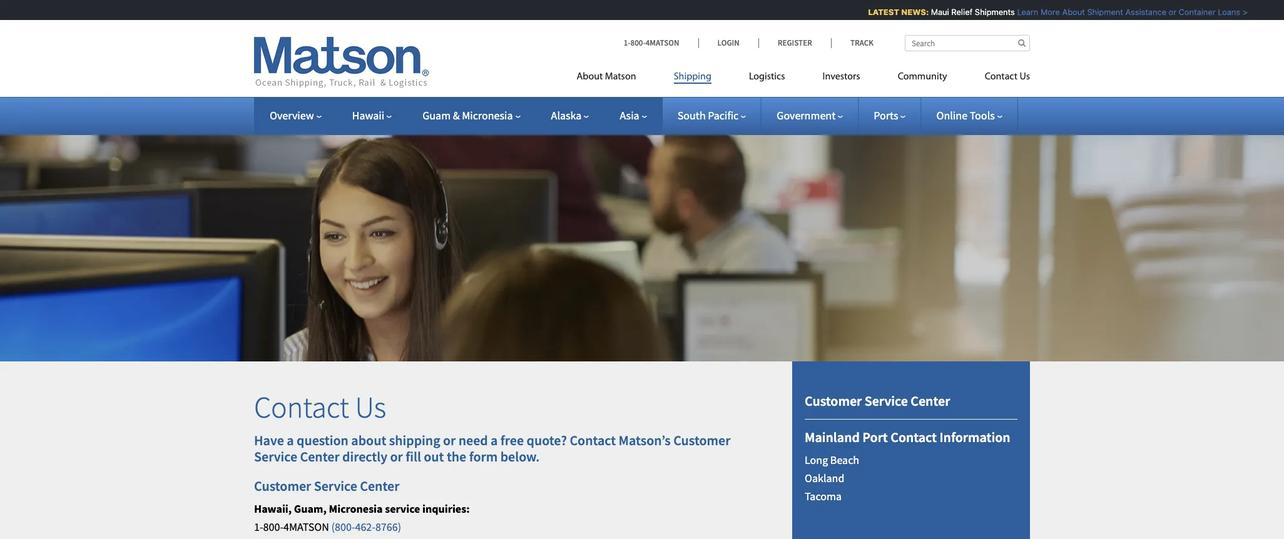Task type: describe. For each thing, give the bounding box(es) containing it.
latest news: maui relief shipments learn more about shipment assistance or container loans >
[[863, 7, 1243, 17]]

center inside "have a question about shipping or need a free quote? contact matson's customer service center directly or fill out the form below."
[[300, 448, 340, 466]]

out
[[424, 448, 444, 466]]

contact inside section
[[891, 428, 937, 446]]

banner image
[[0, 115, 1284, 362]]

information
[[939, 428, 1010, 446]]

about inside "about matson" link
[[577, 72, 603, 82]]

oakland link
[[805, 471, 844, 486]]

1 horizontal spatial about
[[1058, 7, 1080, 17]]

relief
[[947, 7, 968, 17]]

south pacific
[[677, 108, 739, 123]]

about
[[351, 432, 386, 449]]

service for mainland port contact information
[[865, 393, 908, 410]]

about matson link
[[577, 66, 655, 91]]

1 vertical spatial us
[[355, 389, 386, 426]]

online tools link
[[936, 108, 1002, 123]]

800- inside hawaii, guam, micronesia service inquiries: 1-800-4matson (800-462-8766)
[[263, 520, 283, 534]]

search image
[[1018, 39, 1026, 47]]

investors link
[[804, 66, 879, 91]]

tacoma
[[805, 489, 842, 504]]

center for mainland port contact information
[[911, 393, 950, 410]]

4matson inside hawaii, guam, micronesia service inquiries: 1-800-4matson (800-462-8766)
[[283, 520, 329, 534]]

learn
[[1012, 7, 1034, 17]]

contact up question
[[254, 389, 349, 426]]

blue matson logo with ocean, shipping, truck, rail and logistics written beneath it. image
[[254, 37, 429, 88]]

need
[[458, 432, 488, 449]]

0 vertical spatial 4matson
[[646, 38, 679, 48]]

quote?
[[527, 432, 567, 449]]

maui
[[926, 7, 944, 17]]

1 a from the left
[[287, 432, 294, 449]]

customer service center for mainland port contact information
[[805, 393, 950, 410]]

contact us link
[[966, 66, 1030, 91]]

overview
[[270, 108, 314, 123]]

form
[[469, 448, 498, 466]]

shipment
[[1082, 7, 1118, 17]]

customer service center for hawaii, guam, micronesia service inquiries:
[[254, 477, 399, 495]]

government link
[[777, 108, 843, 123]]

service
[[385, 502, 420, 516]]

mainland port contact information
[[805, 428, 1010, 446]]

guam,
[[294, 502, 327, 516]]

(800-462-8766) link
[[331, 520, 401, 534]]

fill
[[406, 448, 421, 466]]

mainland
[[805, 428, 860, 446]]

learn more about shipment assistance or container loans > link
[[1012, 7, 1243, 17]]

south pacific link
[[677, 108, 746, 123]]

long beach link
[[805, 453, 859, 468]]

community
[[898, 72, 947, 82]]

community link
[[879, 66, 966, 91]]

customer for hawaii, guam, micronesia service inquiries:
[[254, 477, 311, 495]]

inquiries:
[[422, 502, 470, 516]]

service inside "have a question about shipping or need a free quote? contact matson's customer service center directly or fill out the form below."
[[254, 448, 297, 466]]

container
[[1174, 7, 1211, 17]]

tools
[[970, 108, 995, 123]]

hawaii, guam, micronesia service inquiries: 1-800-4matson (800-462-8766)
[[254, 502, 470, 534]]

overview link
[[270, 108, 321, 123]]

(800-
[[331, 520, 355, 534]]

matson
[[605, 72, 636, 82]]

news:
[[897, 7, 924, 17]]

micronesia for &
[[462, 108, 513, 123]]

alaska link
[[551, 108, 589, 123]]

0 horizontal spatial contact us
[[254, 389, 386, 426]]

assistance
[[1121, 7, 1162, 17]]

1-800-4matson
[[624, 38, 679, 48]]

guam & micronesia link
[[422, 108, 520, 123]]

center for hawaii, guam, micronesia service inquiries:
[[360, 477, 399, 495]]

section containing customer service center
[[777, 362, 1046, 539]]

login
[[717, 38, 739, 48]]

have a question about shipping or need a free quote? contact matson's customer service center directly or fill out the form below.
[[254, 432, 731, 466]]

tacoma link
[[805, 489, 842, 504]]



Task type: locate. For each thing, give the bounding box(es) containing it.
alaska
[[551, 108, 582, 123]]

1 horizontal spatial 4matson
[[646, 38, 679, 48]]

Search search field
[[905, 35, 1030, 51]]

0 horizontal spatial 800-
[[263, 520, 283, 534]]

0 vertical spatial us
[[1020, 72, 1030, 82]]

or left container
[[1164, 7, 1172, 17]]

0 horizontal spatial micronesia
[[329, 502, 383, 516]]

1 horizontal spatial or
[[443, 432, 456, 449]]

contact right quote?
[[570, 432, 616, 449]]

4matson up the shipping
[[646, 38, 679, 48]]

us inside top menu navigation
[[1020, 72, 1030, 82]]

center up 'service'
[[360, 477, 399, 495]]

1 horizontal spatial us
[[1020, 72, 1030, 82]]

us down search image
[[1020, 72, 1030, 82]]

2 horizontal spatial center
[[911, 393, 950, 410]]

1 horizontal spatial contact us
[[985, 72, 1030, 82]]

asia
[[620, 108, 639, 123]]

4matson
[[646, 38, 679, 48], [283, 520, 329, 534]]

long beach oakland tacoma
[[805, 453, 859, 504]]

ports
[[874, 108, 898, 123]]

service up guam,
[[314, 477, 357, 495]]

&
[[453, 108, 460, 123]]

us up about
[[355, 389, 386, 426]]

service up hawaii,
[[254, 448, 297, 466]]

shipments
[[970, 7, 1010, 17]]

1- inside hawaii, guam, micronesia service inquiries: 1-800-4matson (800-462-8766)
[[254, 520, 263, 534]]

latest
[[863, 7, 895, 17]]

462-
[[355, 520, 375, 534]]

guam & micronesia
[[422, 108, 513, 123]]

contact inside "have a question about shipping or need a free quote? contact matson's customer service center directly or fill out the form below."
[[570, 432, 616, 449]]

have
[[254, 432, 284, 449]]

1 vertical spatial service
[[254, 448, 297, 466]]

center inside section
[[911, 393, 950, 410]]

1 vertical spatial 800-
[[263, 520, 283, 534]]

login link
[[698, 38, 758, 48]]

0 vertical spatial micronesia
[[462, 108, 513, 123]]

customer
[[805, 393, 862, 410], [673, 432, 731, 449], [254, 477, 311, 495]]

contact up tools
[[985, 72, 1017, 82]]

800-
[[630, 38, 646, 48], [263, 520, 283, 534]]

1 horizontal spatial 1-
[[624, 38, 630, 48]]

0 vertical spatial 800-
[[630, 38, 646, 48]]

oakland
[[805, 471, 844, 486]]

a left the free
[[491, 432, 498, 449]]

customer inside "have a question about shipping or need a free quote? contact matson's customer service center directly or fill out the form below."
[[673, 432, 731, 449]]

0 vertical spatial 1-
[[624, 38, 630, 48]]

1 horizontal spatial center
[[360, 477, 399, 495]]

about right more
[[1058, 7, 1080, 17]]

0 horizontal spatial 1-
[[254, 520, 263, 534]]

0 horizontal spatial about
[[577, 72, 603, 82]]

1 vertical spatial 4matson
[[283, 520, 329, 534]]

micronesia up 462-
[[329, 502, 383, 516]]

ports link
[[874, 108, 906, 123]]

>
[[1238, 7, 1243, 17]]

1 horizontal spatial 800-
[[630, 38, 646, 48]]

hawaii,
[[254, 502, 292, 516]]

1 horizontal spatial customer
[[673, 432, 731, 449]]

or
[[1164, 7, 1172, 17], [443, 432, 456, 449], [390, 448, 403, 466]]

investors
[[823, 72, 860, 82]]

1 vertical spatial customer service center
[[254, 477, 399, 495]]

0 vertical spatial center
[[911, 393, 950, 410]]

0 vertical spatial contact us
[[985, 72, 1030, 82]]

0 horizontal spatial a
[[287, 432, 294, 449]]

1 vertical spatial micronesia
[[329, 502, 383, 516]]

more
[[1036, 7, 1055, 17]]

government
[[777, 108, 836, 123]]

register
[[778, 38, 812, 48]]

us
[[1020, 72, 1030, 82], [355, 389, 386, 426]]

customer right matson's
[[673, 432, 731, 449]]

0 horizontal spatial customer service center
[[254, 477, 399, 495]]

customer for mainland port contact information
[[805, 393, 862, 410]]

a right the "have"
[[287, 432, 294, 449]]

2 horizontal spatial customer
[[805, 393, 862, 410]]

customer service center up the port
[[805, 393, 950, 410]]

matson's
[[619, 432, 671, 449]]

1 horizontal spatial a
[[491, 432, 498, 449]]

contact
[[985, 72, 1017, 82], [254, 389, 349, 426], [891, 428, 937, 446], [570, 432, 616, 449]]

shipping link
[[655, 66, 730, 91]]

about
[[1058, 7, 1080, 17], [577, 72, 603, 82]]

contact right the port
[[891, 428, 937, 446]]

customer service center up guam,
[[254, 477, 399, 495]]

micronesia for guam,
[[329, 502, 383, 516]]

asia link
[[620, 108, 647, 123]]

8766)
[[375, 520, 401, 534]]

2 horizontal spatial service
[[865, 393, 908, 410]]

1 horizontal spatial customer service center
[[805, 393, 950, 410]]

beach
[[830, 453, 859, 468]]

1- down hawaii,
[[254, 520, 263, 534]]

about left matson at the top left
[[577, 72, 603, 82]]

1 vertical spatial about
[[577, 72, 603, 82]]

None search field
[[905, 35, 1030, 51]]

contact inside top menu navigation
[[985, 72, 1017, 82]]

micronesia
[[462, 108, 513, 123], [329, 502, 383, 516]]

long
[[805, 453, 828, 468]]

track link
[[831, 38, 874, 48]]

service up the port
[[865, 393, 908, 410]]

0 vertical spatial service
[[865, 393, 908, 410]]

customer up mainland
[[805, 393, 862, 410]]

1 horizontal spatial micronesia
[[462, 108, 513, 123]]

logistics
[[749, 72, 785, 82]]

4matson down guam,
[[283, 520, 329, 534]]

0 vertical spatial about
[[1058, 7, 1080, 17]]

shipping
[[389, 432, 440, 449]]

1 vertical spatial contact us
[[254, 389, 386, 426]]

online tools
[[936, 108, 995, 123]]

micronesia inside hawaii, guam, micronesia service inquiries: 1-800-4matson (800-462-8766)
[[329, 502, 383, 516]]

customer inside section
[[805, 393, 862, 410]]

800- down hawaii,
[[263, 520, 283, 534]]

customer service center
[[805, 393, 950, 410], [254, 477, 399, 495]]

micronesia right &
[[462, 108, 513, 123]]

0 vertical spatial customer
[[805, 393, 862, 410]]

1- up matson at the top left
[[624, 38, 630, 48]]

1-
[[624, 38, 630, 48], [254, 520, 263, 534]]

contact us
[[985, 72, 1030, 82], [254, 389, 386, 426]]

register link
[[758, 38, 831, 48]]

logistics link
[[730, 66, 804, 91]]

0 horizontal spatial or
[[390, 448, 403, 466]]

1 horizontal spatial service
[[314, 477, 357, 495]]

customer up hawaii,
[[254, 477, 311, 495]]

center left directly
[[300, 448, 340, 466]]

hawaii
[[352, 108, 384, 123]]

800- up matson at the top left
[[630, 38, 646, 48]]

0 horizontal spatial customer
[[254, 477, 311, 495]]

2 a from the left
[[491, 432, 498, 449]]

2 vertical spatial customer
[[254, 477, 311, 495]]

question
[[297, 432, 349, 449]]

or left need
[[443, 432, 456, 449]]

0 vertical spatial customer service center
[[805, 393, 950, 410]]

contact us down search image
[[985, 72, 1030, 82]]

south
[[677, 108, 706, 123]]

below.
[[500, 448, 540, 466]]

hawaii link
[[352, 108, 392, 123]]

loans
[[1213, 7, 1236, 17]]

track
[[850, 38, 874, 48]]

2 vertical spatial center
[[360, 477, 399, 495]]

customer service center inside section
[[805, 393, 950, 410]]

free
[[501, 432, 524, 449]]

about matson
[[577, 72, 636, 82]]

shipping
[[674, 72, 711, 82]]

port
[[862, 428, 888, 446]]

guam
[[422, 108, 451, 123]]

top menu navigation
[[577, 66, 1030, 91]]

section
[[777, 362, 1046, 539]]

1 vertical spatial center
[[300, 448, 340, 466]]

1 vertical spatial 1-
[[254, 520, 263, 534]]

contact us up question
[[254, 389, 386, 426]]

1 vertical spatial customer
[[673, 432, 731, 449]]

or left fill
[[390, 448, 403, 466]]

service for hawaii, guam, micronesia service inquiries:
[[314, 477, 357, 495]]

center up mainland port contact information at bottom right
[[911, 393, 950, 410]]

0 horizontal spatial service
[[254, 448, 297, 466]]

2 horizontal spatial or
[[1164, 7, 1172, 17]]

a
[[287, 432, 294, 449], [491, 432, 498, 449]]

0 horizontal spatial us
[[355, 389, 386, 426]]

service
[[865, 393, 908, 410], [254, 448, 297, 466], [314, 477, 357, 495]]

1-800-4matson link
[[624, 38, 698, 48]]

0 horizontal spatial 4matson
[[283, 520, 329, 534]]

pacific
[[708, 108, 739, 123]]

directly
[[342, 448, 387, 466]]

contact us inside top menu navigation
[[985, 72, 1030, 82]]

online
[[936, 108, 967, 123]]

2 vertical spatial service
[[314, 477, 357, 495]]

service inside section
[[865, 393, 908, 410]]

center
[[911, 393, 950, 410], [300, 448, 340, 466], [360, 477, 399, 495]]

the
[[447, 448, 466, 466]]

0 horizontal spatial center
[[300, 448, 340, 466]]



Task type: vqa. For each thing, say whether or not it's contained in the screenshot.
1-800-4MATSON
yes



